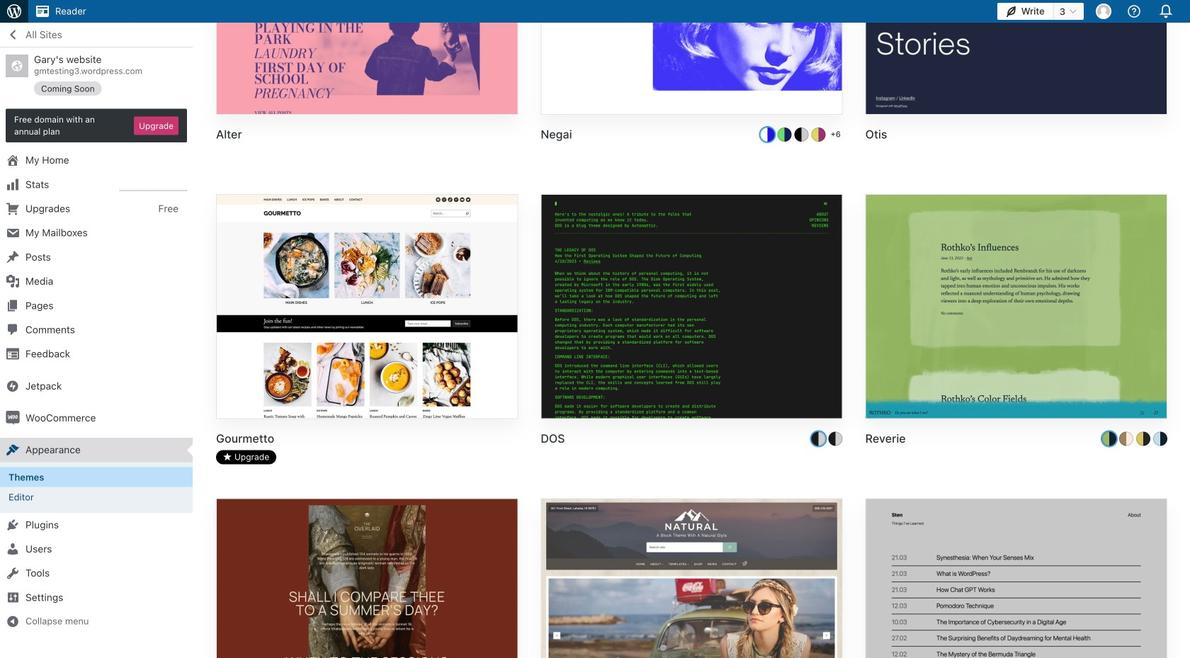 Task type: locate. For each thing, give the bounding box(es) containing it.
manage your sites image
[[6, 3, 23, 20]]

img image
[[6, 379, 20, 393], [6, 411, 20, 425]]

negai is a bold blogging theme with large post titles and interesting colour schemes image
[[542, 0, 842, 116]]

my profile image
[[1096, 4, 1112, 19]]

reverie is a blogging theme inspired by the work of mark rothko. image
[[866, 195, 1167, 420]]

1 img image from the top
[[6, 379, 20, 393]]

help image
[[1126, 3, 1143, 20]]

1 vertical spatial img image
[[6, 411, 20, 425]]

alter is a lean theme for bloggers that goes directly to the point, showing text-only posts right above the fold ornamented by a single image to compound the style. image
[[217, 0, 517, 116]]

0 vertical spatial img image
[[6, 379, 20, 393]]

overlaid displays large titles and excerpts that scroll over an image on the homepage and neat single pages for the users that want their blogging to be simple. image
[[217, 499, 517, 658]]



Task type: vqa. For each thing, say whether or not it's contained in the screenshot.
text field
no



Task type: describe. For each thing, give the bounding box(es) containing it.
whether you're providing fishing charters or surf adventures, promoting local farmers markets or saving the whales, offering vegan cooking tips or selling organic lip balm — the natural theme is a natural choice for your wordpress website. image
[[542, 499, 842, 658]]

otis is a wordpress block theme that is well-suited for personal blogging. it is designed to provide a polished, modern user experience. its default templates include an opinionated header template with large type, and straightforward single and page templates, which are particularly useful for users who do not want to include images on their site. otis\' strong design point of view encourages users to follow its design principles. it is focused on simplicity and readability, with a clean and uncluttered layout that allows readers to easily navigate content. image
[[866, 0, 1167, 116]]

2 img image from the top
[[6, 411, 20, 425]]

gourmetto is a blog theme perfect for blogs whose posts are categorised, for example food recipe blogs. image
[[217, 195, 517, 420]]

manage your notifications image
[[1156, 1, 1176, 21]]

highest hourly views 0 image
[[120, 182, 187, 191]]

sten is a simple blogging theme with a functional design. it is ideal for taking notes, writing short or long text, and includes a post sidebar and comment section. image
[[866, 499, 1167, 658]]

dos is a blog theme designed for the nostalgic ones, a tribute to the folks that invented computing as we know it today. let us blog as if we were back to green (or amber) phosphor back again. image
[[542, 195, 842, 420]]



